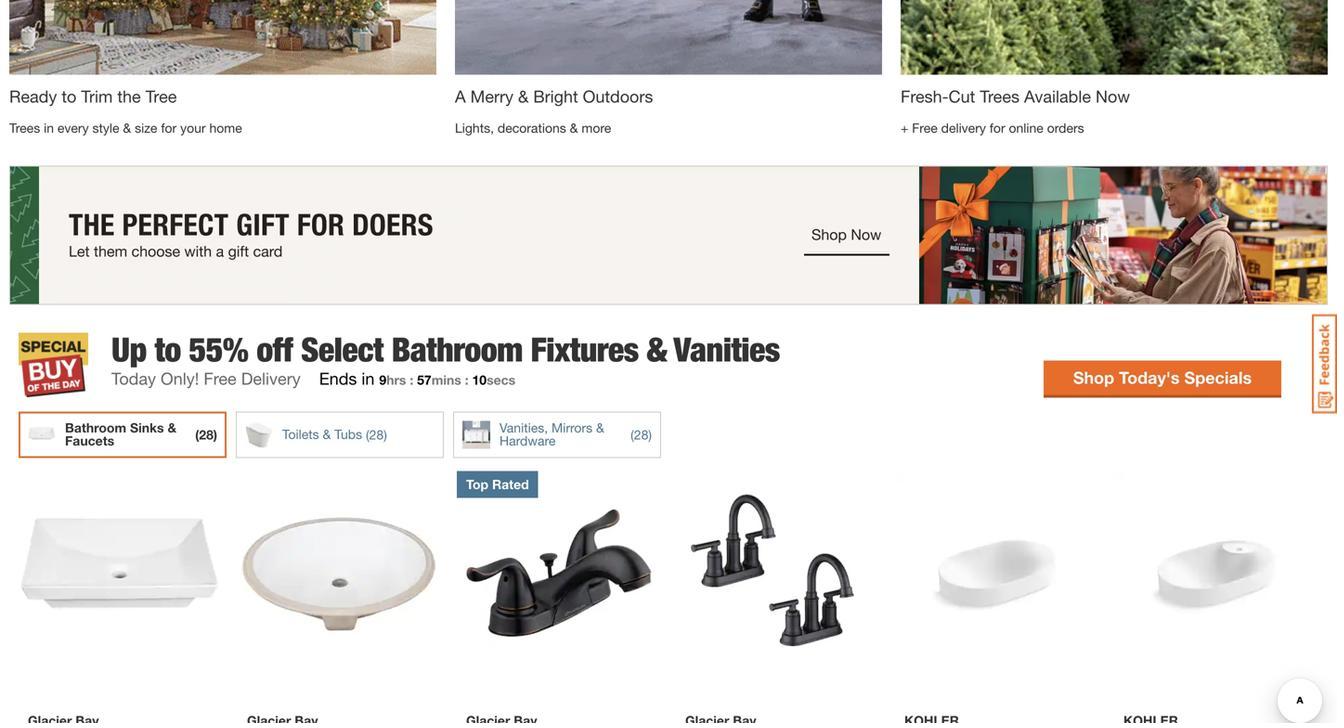 Task type: vqa. For each thing, say whether or not it's contained in the screenshot.
Little Brutus Heavy-Duty Metal A-Frame Swing Set image
no



Task type: describe. For each thing, give the bounding box(es) containing it.
ends in
[[319, 369, 375, 389]]

vanities, mirrors & hardware
[[500, 420, 605, 448]]

home
[[209, 120, 242, 135]]

sinks
[[130, 420, 164, 435]]

& inside toilets & tubs ( 28 )
[[323, 427, 331, 442]]

( inside toilets & tubs ( 28 )
[[366, 427, 369, 442]]

free delivery
[[204, 369, 301, 389]]

shop today's specials link
[[1044, 361, 1282, 395]]

in
[[44, 120, 54, 135]]

( for vanities, mirrors & hardware
[[631, 427, 634, 442]]

bathroom inside bathroom sinks & faucets
[[65, 420, 126, 435]]

( for bathroom sinks & faucets
[[195, 427, 199, 442]]

lights,
[[455, 120, 494, 135]]

fresh-cut trees available now
[[901, 86, 1130, 106]]

0 vertical spatial trees
[[980, 86, 1020, 106]]

trees in every style & size for your home
[[9, 120, 242, 135]]

28 for vanities, mirrors & hardware
[[634, 427, 649, 442]]

 image for now
[[901, 0, 1328, 75]]

secs
[[487, 372, 516, 388]]

( 28 ) for vanities, mirrors & hardware
[[631, 427, 652, 442]]

 image for outdoors
[[455, 0, 882, 75]]

size
[[135, 120, 157, 135]]

delivery
[[942, 120, 986, 135]]

today only! free delivery
[[111, 369, 301, 389]]

select
[[301, 330, 383, 370]]

your
[[180, 120, 206, 135]]

57
[[417, 372, 432, 388]]

rated
[[492, 477, 529, 492]]

mirrors
[[552, 420, 593, 435]]

oswell 4 in. centerset double-handle high-arc bathroom faucet in matte black (2-pack) image
[[676, 471, 881, 676]]

to for up
[[155, 330, 181, 370]]

& inside vanities, mirrors & hardware
[[596, 420, 605, 435]]

bright
[[533, 86, 578, 106]]

ready
[[9, 86, 57, 106]]

special buy logo image
[[19, 333, 88, 397]]

& inside bathroom sinks & faucets
[[168, 420, 177, 435]]

fixtures
[[531, 330, 639, 370]]

& left vanities
[[647, 330, 667, 370]]

& left size
[[123, 120, 131, 135]]

merry
[[471, 86, 514, 106]]

off
[[257, 330, 293, 370]]

( 28 ) for bathroom sinks & faucets
[[195, 427, 217, 442]]

up to 55% off select bathroom fixtures & vanities
[[111, 330, 780, 370]]

feedback link image
[[1312, 314, 1338, 414]]

cut
[[949, 86, 976, 106]]

to for ready
[[62, 86, 76, 106]]

mins
[[432, 372, 461, 388]]

tree
[[146, 86, 177, 106]]

2 for from the left
[[990, 120, 1006, 135]]

a merry & bright outdoors
[[455, 86, 653, 106]]

orders
[[1048, 120, 1085, 135]]

1 for from the left
[[161, 120, 177, 135]]

& left more
[[570, 120, 578, 135]]

1 horizontal spatial bathroom
[[392, 330, 523, 370]]

the
[[117, 86, 141, 106]]

up
[[111, 330, 146, 370]]

28 for bathroom sinks & faucets
[[199, 427, 214, 442]]

2 : from the left
[[465, 372, 469, 388]]



Task type: locate. For each thing, give the bounding box(es) containing it.
3 28 from the left
[[634, 427, 649, 442]]

2 ( 28 ) from the left
[[631, 427, 652, 442]]

decorations
[[498, 120, 566, 135]]

1 horizontal spatial :
[[465, 372, 469, 388]]

every
[[57, 120, 89, 135]]

bathroom
[[392, 330, 523, 370], [65, 420, 126, 435]]

19 in. oval undermount bathroom sink in white image
[[238, 471, 442, 676]]

trees up + free delivery for online orders
[[980, 86, 1020, 106]]

1 horizontal spatial for
[[990, 120, 1006, 135]]

ready to trim the tree
[[9, 86, 177, 106]]

bathroom sinks & faucets
[[65, 420, 177, 448]]

( right tubs
[[366, 427, 369, 442]]

now
[[1096, 86, 1130, 106]]

1 : from the left
[[410, 372, 414, 388]]

) for vanities, mirrors & hardware
[[649, 427, 652, 442]]

free
[[912, 120, 938, 135]]

28
[[199, 427, 214, 442], [369, 427, 384, 442], [634, 427, 649, 442]]

2 28 from the left
[[369, 427, 384, 442]]

2 ( from the left
[[366, 427, 369, 442]]

2 horizontal spatial  image
[[901, 0, 1328, 75]]

+
[[901, 120, 909, 135]]

shop today's specials
[[1074, 368, 1252, 388]]

28 down 'today only! free delivery'
[[199, 427, 214, 442]]

1 horizontal spatial (
[[366, 427, 369, 442]]

constructor 4 in. centerset double handle bathroom faucet in bronze image
[[457, 471, 661, 676]]

0 horizontal spatial )
[[214, 427, 217, 442]]

the perfect gift for doers - let them choose with a gift card. shop now image
[[9, 166, 1328, 305]]

1 horizontal spatial to
[[155, 330, 181, 370]]

for right size
[[161, 120, 177, 135]]

for
[[161, 120, 177, 135], [990, 120, 1006, 135]]

2 ) from the left
[[384, 427, 387, 442]]

0 horizontal spatial (
[[195, 427, 199, 442]]

0 horizontal spatial :
[[410, 372, 414, 388]]

0 vertical spatial to
[[62, 86, 76, 106]]

( right sinks in the left of the page
[[195, 427, 199, 442]]

more
[[582, 120, 611, 135]]

vanities
[[674, 330, 780, 370]]

0 horizontal spatial ( 28 )
[[195, 427, 217, 442]]

faucets
[[65, 433, 114, 448]]

bathroom left sinks in the left of the page
[[65, 420, 126, 435]]

2  image from the left
[[455, 0, 882, 75]]

1 horizontal spatial )
[[384, 427, 387, 442]]

trees
[[980, 86, 1020, 106], [9, 120, 40, 135]]

1 horizontal spatial 28
[[369, 427, 384, 442]]

2 horizontal spatial 28
[[634, 427, 649, 442]]

today only!
[[111, 369, 199, 389]]

( 28 )
[[195, 427, 217, 442], [631, 427, 652, 442]]

9
[[379, 372, 387, 388]]

1 ) from the left
[[214, 427, 217, 442]]

online
[[1009, 120, 1044, 135]]

1 ( from the left
[[195, 427, 199, 442]]

) for bathroom sinks & faucets
[[214, 427, 217, 442]]

) right the "mirrors"
[[649, 427, 652, 442]]

0 horizontal spatial  image
[[9, 0, 437, 75]]

ends in 9 hrs : 57 mins : 10 secs
[[319, 369, 516, 389]]

1 28 from the left
[[199, 427, 214, 442]]

3 ( from the left
[[631, 427, 634, 442]]

available
[[1025, 86, 1091, 106]]

 image
[[9, 0, 437, 75], [455, 0, 882, 75], [901, 0, 1328, 75]]

& left tubs
[[323, 427, 331, 442]]

chalice vessel vitreous china oval bathroom sink in white image
[[895, 471, 1100, 676]]

28 right the "mirrors"
[[634, 427, 649, 442]]

trim
[[81, 86, 113, 106]]

to right up
[[155, 330, 181, 370]]

toilets & tubs ( 28 )
[[282, 427, 387, 442]]

2 horizontal spatial (
[[631, 427, 634, 442]]

10
[[472, 372, 487, 388]]

28 inside toilets & tubs ( 28 )
[[369, 427, 384, 442]]

1 horizontal spatial trees
[[980, 86, 1020, 106]]

: left 57
[[410, 372, 414, 388]]

toilets
[[282, 427, 319, 442]]

( 28 ) right the "mirrors"
[[631, 427, 652, 442]]

top rated
[[466, 477, 529, 492]]

vanities,
[[500, 420, 548, 435]]

1 ( 28 ) from the left
[[195, 427, 217, 442]]

22 in. semi-recessed rectangular vessel bathroom sink in white image
[[19, 471, 223, 676]]

& right sinks in the left of the page
[[168, 420, 177, 435]]

) down 'today only! free delivery'
[[214, 427, 217, 442]]

1 vertical spatial bathroom
[[65, 420, 126, 435]]

0 horizontal spatial to
[[62, 86, 76, 106]]

0 horizontal spatial for
[[161, 120, 177, 135]]

tubs
[[335, 427, 362, 442]]

0 horizontal spatial 28
[[199, 427, 214, 442]]

( right the "mirrors"
[[631, 427, 634, 442]]

: left "10"
[[465, 372, 469, 388]]

 image up tree
[[9, 0, 437, 75]]

& right the "mirrors"
[[596, 420, 605, 435]]

0 horizontal spatial bathroom
[[65, 420, 126, 435]]

 image up the outdoors
[[455, 0, 882, 75]]

55%
[[189, 330, 248, 370]]

& right merry
[[518, 86, 529, 106]]

chalice vessel vitreous china oval bathroom sink with single faucet hole in white image
[[1115, 471, 1319, 676]]

( 28 ) down 'today only! free delivery'
[[195, 427, 217, 442]]

(
[[195, 427, 199, 442], [366, 427, 369, 442], [631, 427, 634, 442]]

hrs
[[387, 372, 406, 388]]

3 ) from the left
[[649, 427, 652, 442]]

1  image from the left
[[9, 0, 437, 75]]

for left online
[[990, 120, 1006, 135]]

&
[[518, 86, 529, 106], [123, 120, 131, 135], [570, 120, 578, 135], [647, 330, 667, 370], [168, 420, 177, 435], [596, 420, 605, 435], [323, 427, 331, 442]]

to
[[62, 86, 76, 106], [155, 330, 181, 370]]

0 horizontal spatial trees
[[9, 120, 40, 135]]

) right tubs
[[384, 427, 387, 442]]

:
[[410, 372, 414, 388], [465, 372, 469, 388]]

+ free delivery for online orders
[[901, 120, 1085, 135]]

lights, decorations & more
[[455, 120, 611, 135]]

3  image from the left
[[901, 0, 1328, 75]]

 image up "now" at the top
[[901, 0, 1328, 75]]

1 horizontal spatial  image
[[455, 0, 882, 75]]

0 vertical spatial bathroom
[[392, 330, 523, 370]]

a
[[455, 86, 466, 106]]

fresh-
[[901, 86, 949, 106]]

style
[[92, 120, 119, 135]]

outdoors
[[583, 86, 653, 106]]

)
[[214, 427, 217, 442], [384, 427, 387, 442], [649, 427, 652, 442]]

28 right tubs
[[369, 427, 384, 442]]

hardware
[[500, 433, 556, 448]]

 image for tree
[[9, 0, 437, 75]]

2 horizontal spatial )
[[649, 427, 652, 442]]

1 vertical spatial trees
[[9, 120, 40, 135]]

) inside toilets & tubs ( 28 )
[[384, 427, 387, 442]]

trees left in
[[9, 120, 40, 135]]

to left trim
[[62, 86, 76, 106]]

bathroom up mins
[[392, 330, 523, 370]]

1 horizontal spatial ( 28 )
[[631, 427, 652, 442]]

top
[[466, 477, 489, 492]]

1 vertical spatial to
[[155, 330, 181, 370]]



